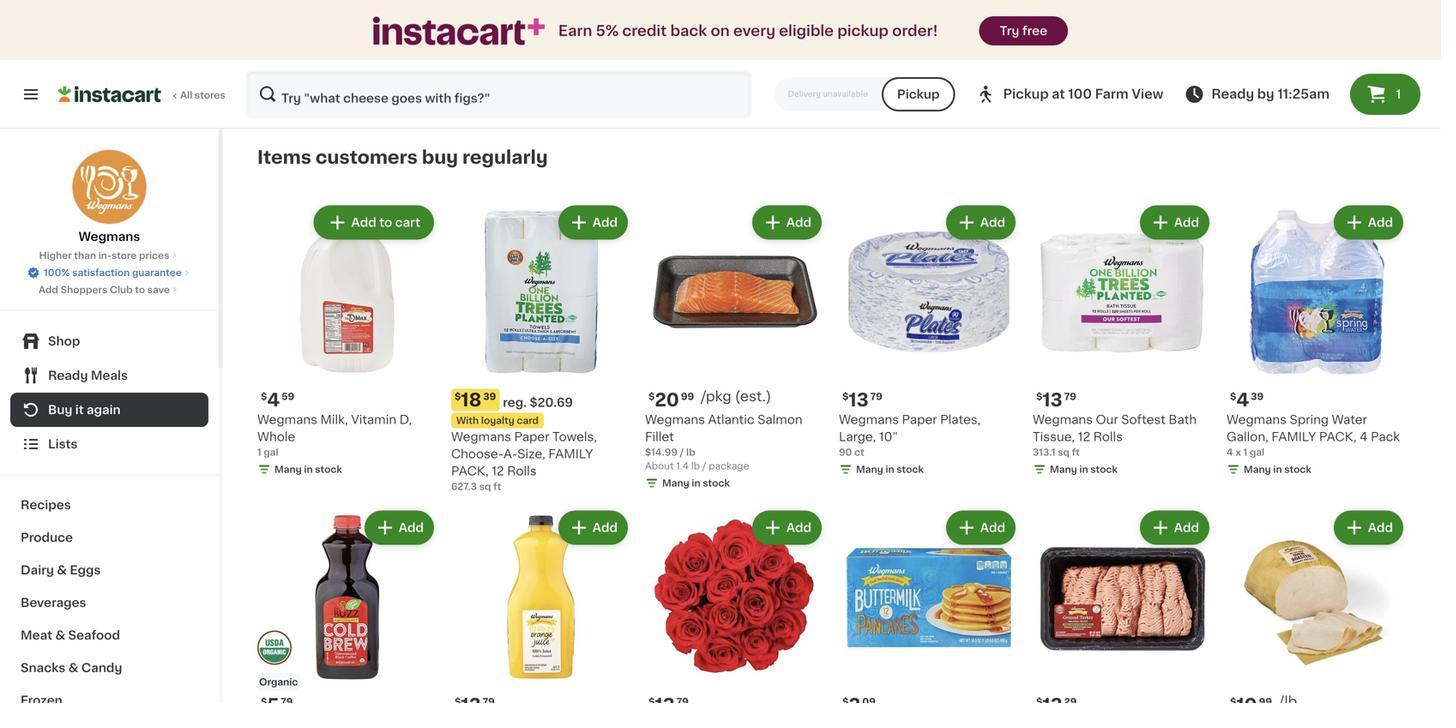 Task type: locate. For each thing, give the bounding box(es) containing it.
1 horizontal spatial gal
[[1250, 448, 1265, 457]]

1 horizontal spatial paper
[[902, 414, 937, 426]]

pack, inside the wegmans spring water gallon, family pack, 4 pack 4 x 1 gal
[[1320, 431, 1357, 443]]

ft right 627.3
[[494, 482, 501, 492]]

rolls inside wegmans our softest bath tissue, 12 rolls 313.1 sq ft
[[1094, 431, 1123, 443]]

pickup down them
[[898, 88, 940, 100]]

many down whole
[[275, 465, 302, 474]]

to inside 'link'
[[135, 285, 145, 295]]

loyalty
[[481, 416, 515, 426]]

2 gal from the left
[[1250, 448, 1265, 457]]

stock down package
[[703, 479, 730, 488]]

0 horizontal spatial pickup
[[898, 88, 940, 100]]

12 down the a- on the left bottom of page
[[492, 465, 504, 477]]

39 inside $ 18 39 reg. $20.69 with loyalty card wegmans paper towels, choose-a-size, family pack, 12 rolls 627.3 sq ft
[[483, 392, 496, 402]]

& inside meat & seafood link
[[55, 630, 65, 642]]

1 horizontal spatial again
[[963, 52, 996, 64]]

ready by 11:25am link
[[1184, 84, 1330, 105]]

& left "candy"
[[68, 662, 78, 674]]

paper left 'plates,'
[[902, 414, 937, 426]]

paper down card
[[514, 431, 550, 443]]

add
[[351, 217, 377, 229], [593, 217, 618, 229], [787, 217, 812, 229], [981, 217, 1006, 229], [1175, 217, 1200, 229], [1368, 217, 1394, 229], [39, 285, 58, 295], [399, 522, 424, 534], [593, 522, 618, 534], [787, 522, 812, 534], [981, 522, 1006, 534], [1175, 522, 1200, 534], [1368, 522, 1394, 534]]

4 up gallon,
[[1237, 391, 1250, 409]]

ft down tissue,
[[1072, 448, 1080, 457]]

family
[[1272, 431, 1317, 443], [549, 448, 593, 460]]

ready inside "dropdown button"
[[48, 370, 88, 382]]

$ for wegmans our softest bath tissue, 12 rolls
[[1037, 392, 1043, 402]]

6 $ from the left
[[1231, 392, 1237, 402]]

product group
[[257, 202, 438, 480], [451, 202, 632, 494], [645, 202, 825, 494], [839, 202, 1019, 480], [1033, 202, 1213, 480], [1227, 202, 1407, 480], [257, 508, 438, 704], [451, 508, 632, 704], [645, 508, 825, 704], [839, 508, 1019, 704], [1033, 508, 1213, 704], [1227, 508, 1407, 704]]

wegmans for wegmans milk, vitamin d, whole 1 gal
[[257, 414, 317, 426]]

1 inside wegmans milk, vitamin d, whole 1 gal
[[257, 448, 261, 457]]

pickup
[[1004, 88, 1049, 100], [898, 88, 940, 100]]

0 horizontal spatial rolls
[[507, 465, 537, 477]]

0 horizontal spatial 79
[[871, 392, 883, 402]]

0 horizontal spatial ft
[[494, 482, 501, 492]]

rolls inside $ 18 39 reg. $20.69 with loyalty card wegmans paper towels, choose-a-size, family pack, 12 rolls 627.3 sq ft
[[507, 465, 537, 477]]

0 vertical spatial to
[[379, 217, 392, 229]]

about
[[645, 462, 674, 471]]

gal down whole
[[264, 448, 279, 457]]

$ 13 79
[[843, 391, 883, 409], [1037, 391, 1077, 409]]

again inside reordering will be easy items you order will show up here so you can buy them again easily
[[963, 52, 996, 64]]

1 you from the left
[[667, 52, 690, 64]]

items down credit
[[630, 52, 664, 64]]

0 horizontal spatial ready
[[48, 370, 88, 382]]

1 vertical spatial rolls
[[507, 465, 537, 477]]

regularly
[[463, 148, 548, 166]]

1 horizontal spatial 12
[[1078, 431, 1091, 443]]

wegmans our softest bath tissue, 12 rolls 313.1 sq ft
[[1033, 414, 1197, 457]]

1 horizontal spatial ready
[[1212, 88, 1255, 100]]

4
[[267, 391, 280, 409], [1237, 391, 1250, 409], [1360, 431, 1368, 443], [1227, 448, 1234, 457]]

produce
[[21, 532, 73, 544]]

by
[[1258, 88, 1275, 100]]

1
[[1396, 88, 1402, 100], [257, 448, 261, 457], [1244, 448, 1248, 457]]

& inside snacks & candy link
[[68, 662, 78, 674]]

meat
[[21, 630, 52, 642]]

with loyalty card price $18.39. original price $20.69. element
[[451, 389, 632, 411]]

1 vertical spatial 12
[[492, 465, 504, 477]]

1 vertical spatial items
[[257, 148, 311, 166]]

pickup
[[838, 24, 889, 38]]

0 vertical spatial pack,
[[1320, 431, 1357, 443]]

stock down wegmans our softest bath tissue, 12 rolls 313.1 sq ft
[[1091, 465, 1118, 474]]

0 horizontal spatial to
[[135, 285, 145, 295]]

buy
[[903, 52, 926, 64], [422, 148, 458, 166]]

shop link
[[10, 324, 209, 359]]

12 right tissue,
[[1078, 431, 1091, 443]]

4 left x
[[1227, 448, 1234, 457]]

many down gallon,
[[1244, 465, 1271, 474]]

$ inside $ 18 39 reg. $20.69 with loyalty card wegmans paper towels, choose-a-size, family pack, 12 rolls 627.3 sq ft
[[455, 392, 461, 402]]

$ 20 99 /pkg (est.)
[[649, 390, 772, 409]]

1 horizontal spatial 13
[[1043, 391, 1063, 409]]

100% satisfaction guarantee button
[[27, 263, 192, 280]]

0 horizontal spatial /
[[680, 448, 684, 457]]

1 horizontal spatial buy
[[903, 52, 926, 64]]

0 vertical spatial ready
[[1212, 88, 1255, 100]]

satisfaction
[[72, 268, 130, 278]]

$ up the with
[[455, 392, 461, 402]]

$ for wegmans spring water gallon, family pack, 4 pack
[[1231, 392, 1237, 402]]

1 vertical spatial sq
[[479, 482, 491, 492]]

$ up gallon,
[[1231, 392, 1237, 402]]

& for dairy
[[57, 565, 67, 577]]

2 $ 13 79 from the left
[[1037, 391, 1077, 409]]

39
[[483, 392, 496, 402], [1251, 392, 1264, 402]]

in for tissue,
[[1080, 465, 1089, 474]]

wegmans inside wegmans atlantic salmon fillet $14.99 / lb about 1.4 lb / package
[[645, 414, 705, 426]]

0 vertical spatial 12
[[1078, 431, 1091, 443]]

wegmans up "large,"
[[839, 414, 899, 426]]

service type group
[[774, 77, 955, 112]]

pickup button
[[882, 77, 955, 112]]

0 horizontal spatial items
[[257, 148, 311, 166]]

39 up gallon,
[[1251, 392, 1264, 402]]

lb right 1.4
[[692, 462, 700, 471]]

79
[[871, 392, 883, 402], [1065, 392, 1077, 402]]

1 vertical spatial &
[[55, 630, 65, 642]]

ready down the shop
[[48, 370, 88, 382]]

many in stock down 1.4
[[662, 479, 730, 488]]

$ 13 79 up "large,"
[[843, 391, 883, 409]]

0 horizontal spatial will
[[728, 52, 748, 64]]

0 horizontal spatial sq
[[479, 482, 491, 492]]

1 gal from the left
[[264, 448, 279, 457]]

1 horizontal spatial 39
[[1251, 392, 1264, 402]]

& left eggs
[[57, 565, 67, 577]]

1 horizontal spatial pickup
[[1004, 88, 1049, 100]]

many in stock
[[275, 465, 342, 474], [856, 465, 924, 474], [1050, 465, 1118, 474], [1244, 465, 1312, 474], [662, 479, 730, 488]]

wegmans for wegmans
[[79, 231, 140, 243]]

you down back
[[667, 52, 690, 64]]

sq inside $ 18 39 reg. $20.69 with loyalty card wegmans paper towels, choose-a-size, family pack, 12 rolls 627.3 sq ft
[[479, 482, 491, 492]]

1 horizontal spatial to
[[379, 217, 392, 229]]

add shoppers club to save
[[39, 285, 170, 295]]

$ inside the $ 4 59
[[261, 392, 267, 402]]

1 $ 13 79 from the left
[[843, 391, 883, 409]]

again right it
[[87, 404, 121, 416]]

pack
[[1371, 431, 1400, 443]]

product group containing 20
[[645, 202, 825, 494]]

wegmans up tissue,
[[1033, 414, 1093, 426]]

0 horizontal spatial gal
[[264, 448, 279, 457]]

package
[[709, 462, 750, 471]]

cart
[[395, 217, 420, 229]]

/ up 1.4
[[680, 448, 684, 457]]

0 vertical spatial /
[[680, 448, 684, 457]]

many
[[275, 465, 302, 474], [856, 465, 884, 474], [1050, 465, 1077, 474], [1244, 465, 1271, 474], [662, 479, 690, 488]]

ready
[[1212, 88, 1255, 100], [48, 370, 88, 382]]

many in stock for tissue,
[[1050, 465, 1118, 474]]

many in stock down 10"
[[856, 465, 924, 474]]

1 horizontal spatial ft
[[1072, 448, 1080, 457]]

ready left by
[[1212, 88, 1255, 100]]

family down towels,
[[549, 448, 593, 460]]

lb up 1.4
[[686, 448, 696, 457]]

will up so at top
[[833, 33, 857, 47]]

pack,
[[1320, 431, 1357, 443], [451, 465, 489, 477]]

meals
[[91, 370, 128, 382]]

1 vertical spatial ft
[[494, 482, 501, 492]]

1 horizontal spatial you
[[852, 52, 875, 64]]

ft inside wegmans our softest bath tissue, 12 rolls 313.1 sq ft
[[1072, 448, 1080, 457]]

sq right 627.3
[[479, 482, 491, 492]]

back
[[671, 24, 707, 38]]

5 $ from the left
[[1037, 392, 1043, 402]]

0 horizontal spatial 12
[[492, 465, 504, 477]]

gal down gallon,
[[1250, 448, 1265, 457]]

1 horizontal spatial family
[[1272, 431, 1317, 443]]

1 inside button
[[1396, 88, 1402, 100]]

many in stock down 313.1 at the right bottom of page
[[1050, 465, 1118, 474]]

order!
[[893, 24, 938, 38]]

in
[[304, 465, 313, 474], [886, 465, 895, 474], [1080, 465, 1089, 474], [1274, 465, 1282, 474], [692, 479, 701, 488]]

stock down the wegmans spring water gallon, family pack, 4 pack 4 x 1 gal
[[1285, 465, 1312, 474]]

39 inside '$ 4 39'
[[1251, 392, 1264, 402]]

recipes link
[[10, 489, 209, 522]]

2 39 from the left
[[1251, 392, 1264, 402]]

pack, up 627.3
[[451, 465, 489, 477]]

1 horizontal spatial sq
[[1058, 448, 1070, 457]]

$ up tissue,
[[1037, 392, 1043, 402]]

0 horizontal spatial buy
[[422, 148, 458, 166]]

79 up 10"
[[871, 392, 883, 402]]

paper
[[902, 414, 937, 426], [514, 431, 550, 443]]

1 vertical spatial paper
[[514, 431, 550, 443]]

2 79 from the left
[[1065, 392, 1077, 402]]

family down spring at the bottom right of page
[[1272, 431, 1317, 443]]

many in stock down wegmans milk, vitamin d, whole 1 gal
[[275, 465, 342, 474]]

None search field
[[245, 70, 752, 118]]

to left cart
[[379, 217, 392, 229]]

90
[[839, 448, 852, 457]]

3 $ from the left
[[649, 392, 655, 402]]

$ inside '$ 4 39'
[[1231, 392, 1237, 402]]

2 13 from the left
[[1043, 391, 1063, 409]]

you down be
[[852, 52, 875, 64]]

1 vertical spatial ready
[[48, 370, 88, 382]]

0 vertical spatial sq
[[1058, 448, 1070, 457]]

0 vertical spatial buy
[[903, 52, 926, 64]]

1 horizontal spatial 1
[[1244, 448, 1248, 457]]

buy left regularly
[[422, 148, 458, 166]]

wegmans up higher than in-store prices link on the left top of page
[[79, 231, 140, 243]]

pickup inside pickup button
[[898, 88, 940, 100]]

0 vertical spatial ft
[[1072, 448, 1080, 457]]

39 right 18
[[483, 392, 496, 402]]

wegmans up gallon,
[[1227, 414, 1287, 426]]

will left show
[[728, 52, 748, 64]]

wegmans inside $ 18 39 reg. $20.69 with loyalty card wegmans paper towels, choose-a-size, family pack, 12 rolls 627.3 sq ft
[[451, 431, 511, 443]]

1 vertical spatial /
[[703, 462, 707, 471]]

1 horizontal spatial will
[[833, 33, 857, 47]]

0 vertical spatial rolls
[[1094, 431, 1123, 443]]

4 left the 59 on the bottom of page
[[267, 391, 280, 409]]

& inside the dairy & eggs link
[[57, 565, 67, 577]]

13 up "large,"
[[849, 391, 869, 409]]

browse categories
[[762, 89, 902, 104]]

dairy & eggs
[[21, 565, 101, 577]]

0 horizontal spatial 13
[[849, 391, 869, 409]]

instacart plus icon image
[[373, 17, 545, 45]]

sq
[[1058, 448, 1070, 457], [479, 482, 491, 492]]

wegmans inside wegmans our softest bath tissue, 12 rolls 313.1 sq ft
[[1033, 414, 1093, 426]]

in down the wegmans spring water gallon, family pack, 4 pack 4 x 1 gal
[[1274, 465, 1282, 474]]

1 39 from the left
[[483, 392, 496, 402]]

add to cart button
[[315, 207, 432, 238]]

try
[[1000, 25, 1020, 37]]

up
[[786, 52, 801, 64]]

in down 10"
[[886, 465, 895, 474]]

add button
[[560, 207, 626, 238], [754, 207, 820, 238], [948, 207, 1014, 238], [1142, 207, 1208, 238], [1336, 207, 1402, 238], [366, 513, 432, 544], [560, 513, 626, 544], [754, 513, 820, 544], [948, 513, 1014, 544], [1142, 513, 1208, 544], [1336, 513, 1402, 544]]

many down 313.1 at the right bottom of page
[[1050, 465, 1077, 474]]

wegmans link
[[72, 149, 147, 245]]

sq down tissue,
[[1058, 448, 1070, 457]]

2 horizontal spatial 1
[[1396, 88, 1402, 100]]

product group containing 18
[[451, 202, 632, 494]]

0 horizontal spatial 39
[[483, 392, 496, 402]]

wegmans inside the wegmans spring water gallon, family pack, 4 pack 4 x 1 gal
[[1227, 414, 1287, 426]]

$ up "large,"
[[843, 392, 849, 402]]

lists link
[[10, 427, 209, 462]]

wegmans up whole
[[257, 414, 317, 426]]

them
[[929, 52, 960, 64]]

wegmans down '20'
[[645, 414, 705, 426]]

0 vertical spatial paper
[[902, 414, 937, 426]]

meat & seafood
[[21, 630, 120, 642]]

lb
[[686, 448, 696, 457], [692, 462, 700, 471]]

& right meat
[[55, 630, 65, 642]]

0 horizontal spatial you
[[667, 52, 690, 64]]

eggs
[[70, 565, 101, 577]]

farm
[[1095, 88, 1129, 100]]

$14.99
[[645, 448, 678, 457]]

0 horizontal spatial pack,
[[451, 465, 489, 477]]

many in stock down gallon,
[[1244, 465, 1312, 474]]

rolls down our
[[1094, 431, 1123, 443]]

ready by 11:25am
[[1212, 88, 1330, 100]]

1 vertical spatial to
[[135, 285, 145, 295]]

$ left 99
[[649, 392, 655, 402]]

large,
[[839, 431, 876, 443]]

plates,
[[941, 414, 981, 426]]

wegmans inside wegmans milk, vitamin d, whole 1 gal
[[257, 414, 317, 426]]

pickup inside pickup at 100 farm view popup button
[[1004, 88, 1049, 100]]

higher than in-store prices link
[[39, 249, 180, 263]]

pack, down water
[[1320, 431, 1357, 443]]

browse
[[762, 89, 818, 104]]

wegmans inside the wegmans paper plates, large, 10" 90 ct
[[839, 414, 899, 426]]

1 13 from the left
[[849, 391, 869, 409]]

in down wegmans milk, vitamin d, whole 1 gal
[[304, 465, 313, 474]]

2 $ from the left
[[455, 392, 461, 402]]

$ inside '$ 20 99 /pkg (est.)'
[[649, 392, 655, 402]]

$ left the 59 on the bottom of page
[[261, 392, 267, 402]]

earn
[[559, 24, 592, 38]]

buy down easy
[[903, 52, 926, 64]]

2 vertical spatial &
[[68, 662, 78, 674]]

0 horizontal spatial again
[[87, 404, 121, 416]]

buy it again
[[48, 404, 121, 416]]

to left save
[[135, 285, 145, 295]]

0 horizontal spatial $ 13 79
[[843, 391, 883, 409]]

1 vertical spatial family
[[549, 448, 593, 460]]

0 vertical spatial family
[[1272, 431, 1317, 443]]

1 horizontal spatial rolls
[[1094, 431, 1123, 443]]

1 inside the wegmans spring water gallon, family pack, 4 pack 4 x 1 gal
[[1244, 448, 1248, 457]]

pickup for pickup
[[898, 88, 940, 100]]

1 horizontal spatial items
[[630, 52, 664, 64]]

try free
[[1000, 25, 1048, 37]]

18
[[461, 391, 482, 409]]

1 vertical spatial pack,
[[451, 465, 489, 477]]

rolls down size,
[[507, 465, 537, 477]]

categories
[[822, 89, 902, 104]]

stock down wegmans milk, vitamin d, whole 1 gal
[[315, 465, 342, 474]]

items left the "customers"
[[257, 148, 311, 166]]

12 inside wegmans our softest bath tissue, 12 rolls 313.1 sq ft
[[1078, 431, 1091, 443]]

instacart logo image
[[58, 84, 161, 105]]

beverages
[[21, 597, 86, 609]]

/ right 1.4
[[703, 462, 707, 471]]

0 vertical spatial &
[[57, 565, 67, 577]]

0 vertical spatial again
[[963, 52, 996, 64]]

pickup left at
[[1004, 88, 1049, 100]]

items customers buy regularly
[[257, 148, 548, 166]]

0 horizontal spatial 1
[[257, 448, 261, 457]]

you
[[667, 52, 690, 64], [852, 52, 875, 64]]

0 horizontal spatial family
[[549, 448, 593, 460]]

79 for paper
[[871, 392, 883, 402]]

$ 13 79 up tissue,
[[1037, 391, 1077, 409]]

4 $ from the left
[[843, 392, 849, 402]]

many in stock for whole
[[275, 465, 342, 474]]

wegmans milk, vitamin d, whole 1 gal
[[257, 414, 412, 457]]

many in stock for family
[[1244, 465, 1312, 474]]

& for snacks
[[68, 662, 78, 674]]

1 $ from the left
[[261, 392, 267, 402]]

prices
[[139, 251, 169, 260]]

many down ct on the right of page
[[856, 465, 884, 474]]

1 horizontal spatial $ 13 79
[[1037, 391, 1077, 409]]

0 vertical spatial items
[[630, 52, 664, 64]]

11:25am
[[1278, 88, 1330, 100]]

in down wegmans our softest bath tissue, 12 rolls 313.1 sq ft
[[1080, 465, 1089, 474]]

stock down the wegmans paper plates, large, 10" 90 ct
[[897, 465, 924, 474]]

$20.99 per package (estimated) element
[[645, 389, 825, 411]]

$ 4 59
[[261, 391, 294, 409]]

1 horizontal spatial pack,
[[1320, 431, 1357, 443]]

1 horizontal spatial 79
[[1065, 392, 1077, 402]]

ready meals
[[48, 370, 128, 382]]

again right them
[[963, 52, 996, 64]]

wegmans up choose- on the bottom
[[451, 431, 511, 443]]

79 up tissue,
[[1065, 392, 1077, 402]]

to
[[379, 217, 392, 229], [135, 285, 145, 295]]

show
[[751, 52, 783, 64]]

100%
[[44, 268, 70, 278]]

13 up tissue,
[[1043, 391, 1063, 409]]

1 button
[[1351, 74, 1421, 115]]

0 horizontal spatial paper
[[514, 431, 550, 443]]

shoppers
[[61, 285, 108, 295]]

card
[[517, 416, 539, 426]]

pickup at 100 farm view
[[1004, 88, 1164, 100]]

1 79 from the left
[[871, 392, 883, 402]]



Task type: vqa. For each thing, say whether or not it's contained in the screenshot.
second $ 13 99
no



Task type: describe. For each thing, give the bounding box(es) containing it.
in for 10"
[[886, 465, 895, 474]]

ready for ready by 11:25am
[[1212, 88, 1255, 100]]

gallon,
[[1227, 431, 1269, 443]]

save
[[147, 285, 170, 295]]

vitamin
[[351, 414, 397, 426]]

pickup for pickup at 100 farm view
[[1004, 88, 1049, 100]]

stock for whole
[[315, 465, 342, 474]]

family inside the wegmans spring water gallon, family pack, 4 pack 4 x 1 gal
[[1272, 431, 1317, 443]]

1 vertical spatial again
[[87, 404, 121, 416]]

wegmans for wegmans atlantic salmon fillet $14.99 / lb about 1.4 lb / package
[[645, 414, 705, 426]]

softest
[[1122, 414, 1166, 426]]

add inside 'link'
[[39, 285, 58, 295]]

in down wegmans atlantic salmon fillet $14.99 / lb about 1.4 lb / package at the bottom of the page
[[692, 479, 701, 488]]

dairy & eggs link
[[10, 554, 209, 587]]

$ 4 39
[[1231, 391, 1264, 409]]

0 vertical spatial will
[[833, 33, 857, 47]]

free
[[1023, 25, 1048, 37]]

d,
[[400, 414, 412, 426]]

wegmans spring water gallon, family pack, 4 pack 4 x 1 gal
[[1227, 414, 1400, 457]]

1 vertical spatial buy
[[422, 148, 458, 166]]

it
[[75, 404, 84, 416]]

many for tissue,
[[1050, 465, 1077, 474]]

many in stock for 10"
[[856, 465, 924, 474]]

seafood
[[68, 630, 120, 642]]

ready meals button
[[10, 359, 209, 393]]

2 you from the left
[[852, 52, 875, 64]]

than
[[74, 251, 96, 260]]

add inside button
[[351, 217, 377, 229]]

stock for tissue,
[[1091, 465, 1118, 474]]

ct
[[855, 448, 865, 457]]

20
[[655, 391, 679, 409]]

easy
[[884, 33, 920, 47]]

many for whole
[[275, 465, 302, 474]]

paper inside $ 18 39 reg. $20.69 with loyalty card wegmans paper towels, choose-a-size, family pack, 12 rolls 627.3 sq ft
[[514, 431, 550, 443]]

wegmans atlantic salmon fillet $14.99 / lb about 1.4 lb / package
[[645, 414, 803, 471]]

store
[[111, 251, 137, 260]]

many down 1.4
[[662, 479, 690, 488]]

water
[[1332, 414, 1368, 426]]

browse categories link
[[762, 87, 902, 106]]

wegmans paper plates, large, 10" 90 ct
[[839, 414, 981, 457]]

bath
[[1169, 414, 1197, 426]]

stock for 10"
[[897, 465, 924, 474]]

1 vertical spatial lb
[[692, 462, 700, 471]]

our
[[1096, 414, 1119, 426]]

stock inside product group
[[703, 479, 730, 488]]

to inside button
[[379, 217, 392, 229]]

100% satisfaction guarantee
[[44, 268, 182, 278]]

$ for wegmans paper plates, large, 10"
[[843, 392, 849, 402]]

ready for ready meals
[[48, 370, 88, 382]]

many for 10"
[[856, 465, 884, 474]]

$ 13 79 for wegmans paper plates, large, 10"
[[843, 391, 883, 409]]

$ 13 79 for wegmans our softest bath tissue, 12 rolls
[[1037, 391, 1077, 409]]

organic
[[259, 678, 298, 687]]

guarantee
[[132, 268, 182, 278]]

$20.69
[[530, 397, 573, 409]]

many in stock inside product group
[[662, 479, 730, 488]]

0 vertical spatial lb
[[686, 448, 696, 457]]

family inside $ 18 39 reg. $20.69 with loyalty card wegmans paper towels, choose-a-size, family pack, 12 rolls 627.3 sq ft
[[549, 448, 593, 460]]

39 for 4
[[1251, 392, 1264, 402]]

items inside reordering will be easy items you order will show up here so you can buy them again easily
[[630, 52, 664, 64]]

39 for 18
[[483, 392, 496, 402]]

in for whole
[[304, 465, 313, 474]]

79 for our
[[1065, 392, 1077, 402]]

1 horizontal spatial /
[[703, 462, 707, 471]]

$10.99 per pound element
[[1227, 695, 1407, 704]]

reordering will be easy items you order will show up here so you can buy them again easily
[[630, 33, 1035, 64]]

all stores
[[180, 91, 225, 100]]

pack, inside $ 18 39 reg. $20.69 with loyalty card wegmans paper towels, choose-a-size, family pack, 12 rolls 627.3 sq ft
[[451, 465, 489, 477]]

100
[[1069, 88, 1092, 100]]

reg.
[[503, 397, 527, 409]]

Search field
[[247, 72, 750, 117]]

with
[[457, 416, 479, 426]]

towels,
[[553, 431, 597, 443]]

wegmans for wegmans our softest bath tissue, 12 rolls 313.1 sq ft
[[1033, 414, 1093, 426]]

item badge image
[[257, 631, 292, 665]]

here
[[804, 52, 831, 64]]

1 vertical spatial will
[[728, 52, 748, 64]]

on
[[711, 24, 730, 38]]

/pkg
[[701, 390, 732, 404]]

spring
[[1290, 414, 1329, 426]]

x
[[1236, 448, 1242, 457]]

atlantic
[[708, 414, 755, 426]]

10"
[[879, 431, 898, 443]]

eligible
[[779, 24, 834, 38]]

stores
[[195, 91, 225, 100]]

in for family
[[1274, 465, 1282, 474]]

paper inside the wegmans paper plates, large, 10" 90 ct
[[902, 414, 937, 426]]

view
[[1132, 88, 1164, 100]]

sq inside wegmans our softest bath tissue, 12 rolls 313.1 sq ft
[[1058, 448, 1070, 457]]

meat & seafood link
[[10, 620, 209, 652]]

buy inside reordering will be easy items you order will show up here so you can buy them again easily
[[903, 52, 926, 64]]

credit
[[622, 24, 667, 38]]

& for meat
[[55, 630, 65, 642]]

many for family
[[1244, 465, 1271, 474]]

every
[[734, 24, 776, 38]]

gal inside the wegmans spring water gallon, family pack, 4 pack 4 x 1 gal
[[1250, 448, 1265, 457]]

5%
[[596, 24, 619, 38]]

wegmans logo image
[[72, 149, 147, 225]]

snacks & candy link
[[10, 652, 209, 685]]

buy it again link
[[10, 393, 209, 427]]

candy
[[81, 662, 122, 674]]

organic button
[[257, 508, 438, 704]]

salmon
[[758, 414, 803, 426]]

12 inside $ 18 39 reg. $20.69 with loyalty card wegmans paper towels, choose-a-size, family pack, 12 rolls 627.3 sq ft
[[492, 465, 504, 477]]

earn 5% credit back on every eligible pickup order!
[[559, 24, 938, 38]]

in-
[[98, 251, 111, 260]]

gal inside wegmans milk, vitamin d, whole 1 gal
[[264, 448, 279, 457]]

reordering
[[745, 33, 829, 47]]

customers
[[316, 148, 418, 166]]

dairy
[[21, 565, 54, 577]]

so
[[834, 52, 849, 64]]

13 for wegmans paper plates, large, 10"
[[849, 391, 869, 409]]

can
[[878, 52, 900, 64]]

13 for wegmans our softest bath tissue, 12 rolls
[[1043, 391, 1063, 409]]

313.1
[[1033, 448, 1056, 457]]

milk,
[[321, 414, 348, 426]]

higher
[[39, 251, 72, 260]]

stock for family
[[1285, 465, 1312, 474]]

59
[[282, 392, 294, 402]]

wegmans for wegmans spring water gallon, family pack, 4 pack 4 x 1 gal
[[1227, 414, 1287, 426]]

$ for wegmans milk, vitamin d, whole
[[261, 392, 267, 402]]

tissue,
[[1033, 431, 1075, 443]]

1.4
[[676, 462, 689, 471]]

4 left the pack
[[1360, 431, 1368, 443]]

wegmans for wegmans paper plates, large, 10" 90 ct
[[839, 414, 899, 426]]

choose-
[[451, 448, 504, 460]]

ft inside $ 18 39 reg. $20.69 with loyalty card wegmans paper towels, choose-a-size, family pack, 12 rolls 627.3 sq ft
[[494, 482, 501, 492]]

be
[[861, 33, 880, 47]]

snacks
[[21, 662, 65, 674]]



